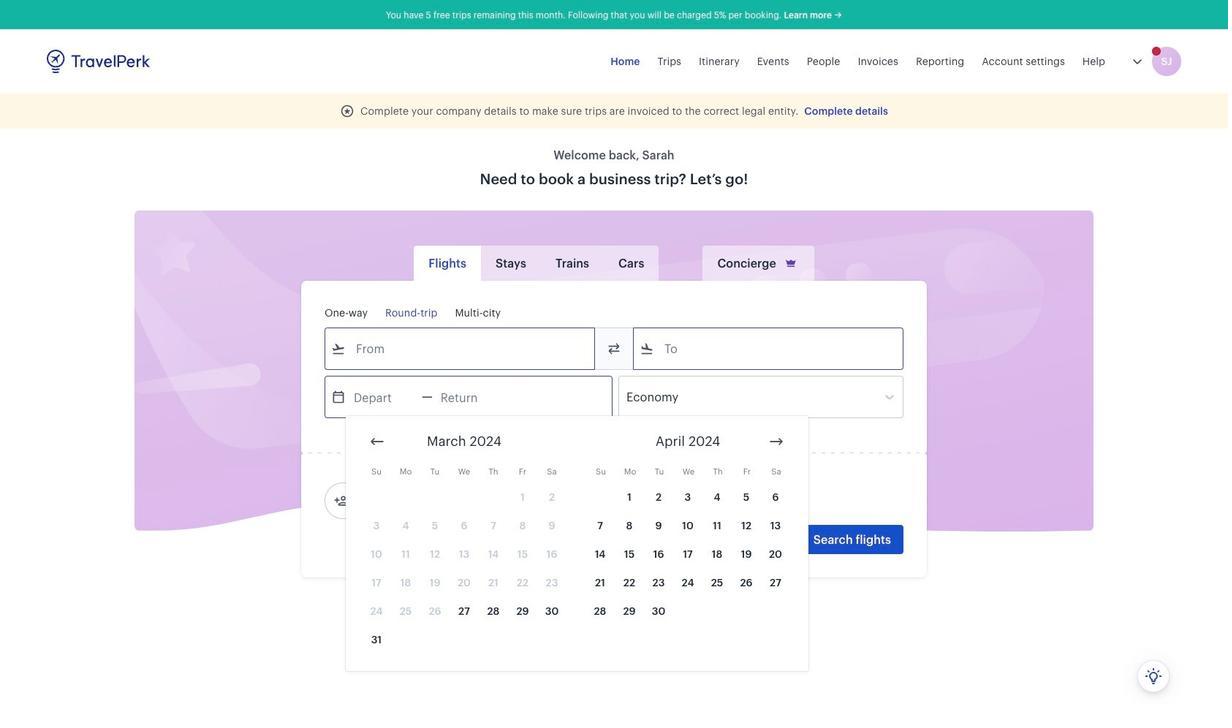 Task type: describe. For each thing, give the bounding box(es) containing it.
To search field
[[654, 337, 884, 360]]



Task type: locate. For each thing, give the bounding box(es) containing it.
Depart text field
[[346, 377, 422, 417]]

Return text field
[[433, 377, 509, 417]]

Add first traveler search field
[[349, 489, 501, 513]]

From search field
[[346, 337, 575, 360]]

calendar application
[[346, 416, 1228, 671]]

move forward to switch to the next month. image
[[768, 433, 785, 450]]

move backward to switch to the previous month. image
[[368, 433, 386, 450]]



